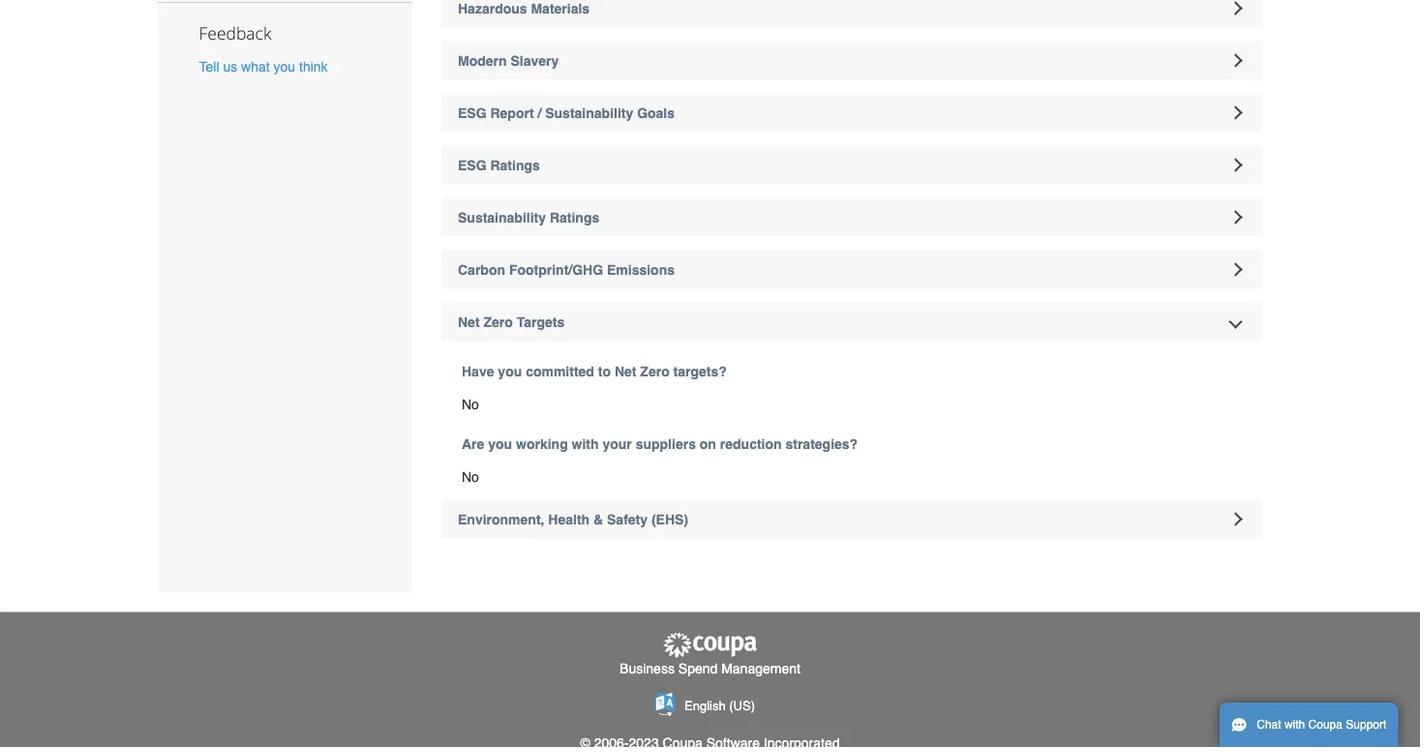 Task type: vqa. For each thing, say whether or not it's contained in the screenshot.
Accounts Payable
no



Task type: locate. For each thing, give the bounding box(es) containing it.
no down have
[[462, 397, 479, 412]]

suppliers
[[636, 437, 696, 452]]

0 vertical spatial esg
[[458, 106, 487, 121]]

0 horizontal spatial net
[[458, 315, 480, 330]]

1 vertical spatial you
[[498, 364, 522, 380]]

ratings down report
[[490, 158, 540, 173]]

net zero targets
[[458, 315, 565, 330]]

feedback
[[199, 22, 271, 45]]

sustainability down esg ratings
[[458, 210, 546, 226]]

your
[[603, 437, 632, 452]]

0 vertical spatial zero
[[484, 315, 513, 330]]

slavery
[[511, 53, 559, 69]]

materials
[[531, 1, 590, 16]]

net up have
[[458, 315, 480, 330]]

are
[[462, 437, 484, 452]]

modern
[[458, 53, 507, 69]]

you inside button
[[274, 59, 295, 75]]

coupa supplier portal image
[[662, 632, 759, 660]]

hazardous
[[458, 1, 527, 16]]

english
[[684, 699, 726, 713]]

sustainability right /
[[545, 106, 633, 121]]

esg inside dropdown button
[[458, 106, 487, 121]]

0 vertical spatial sustainability
[[545, 106, 633, 121]]

esg for esg report / sustainability goals
[[458, 106, 487, 121]]

/
[[538, 106, 542, 121]]

net zero targets button
[[441, 303, 1262, 342]]

strategies?
[[786, 437, 858, 452]]

esg left report
[[458, 106, 487, 121]]

esg inside dropdown button
[[458, 158, 487, 173]]

1 horizontal spatial ratings
[[550, 210, 600, 226]]

with left your
[[572, 437, 599, 452]]

zero inside dropdown button
[[484, 315, 513, 330]]

zero left targets?
[[640, 364, 670, 380]]

1 vertical spatial net
[[615, 364, 637, 380]]

sustainability
[[545, 106, 633, 121], [458, 210, 546, 226]]

ratings
[[490, 158, 540, 173], [550, 210, 600, 226]]

hazardous materials heading
[[441, 0, 1262, 28]]

you for are
[[488, 437, 512, 452]]

2 vertical spatial you
[[488, 437, 512, 452]]

targets?
[[673, 364, 727, 380]]

chat
[[1257, 718, 1281, 732]]

net inside net zero targets dropdown button
[[458, 315, 480, 330]]

hazardous materials
[[458, 1, 590, 16]]

ratings up the carbon footprint/ghg emissions
[[550, 210, 600, 226]]

with
[[572, 437, 599, 452], [1285, 718, 1305, 732]]

esg up sustainability ratings
[[458, 158, 487, 173]]

esg ratings heading
[[441, 146, 1262, 185]]

esg ratings button
[[441, 146, 1262, 185]]

1 vertical spatial ratings
[[550, 210, 600, 226]]

with right chat
[[1285, 718, 1305, 732]]

1 vertical spatial esg
[[458, 158, 487, 173]]

no
[[462, 397, 479, 412], [462, 470, 479, 485]]

are you working with your suppliers on reduction strategies?
[[462, 437, 858, 452]]

carbon footprint/ghg emissions
[[458, 262, 675, 278]]

0 vertical spatial no
[[462, 397, 479, 412]]

esg report / sustainability goals heading
[[441, 94, 1262, 133]]

net right to
[[615, 364, 637, 380]]

0 vertical spatial you
[[274, 59, 295, 75]]

think
[[299, 59, 328, 75]]

no down are
[[462, 470, 479, 485]]

esg report / sustainability goals button
[[441, 94, 1262, 133]]

environment, health & safety (ehs) heading
[[441, 501, 1262, 539]]

environment,
[[458, 512, 545, 528]]

committed
[[526, 364, 594, 380]]

0 vertical spatial ratings
[[490, 158, 540, 173]]

esg ratings
[[458, 158, 540, 173]]

support
[[1346, 718, 1387, 732]]

1 horizontal spatial zero
[[640, 364, 670, 380]]

2 esg from the top
[[458, 158, 487, 173]]

chat with coupa support button
[[1220, 703, 1398, 747]]

carbon footprint/ghg emissions heading
[[441, 251, 1262, 289]]

0 vertical spatial with
[[572, 437, 599, 452]]

1 vertical spatial no
[[462, 470, 479, 485]]

modern slavery button
[[441, 42, 1262, 80]]

you
[[274, 59, 295, 75], [498, 364, 522, 380], [488, 437, 512, 452]]

ratings for sustainability ratings
[[550, 210, 600, 226]]

0 vertical spatial net
[[458, 315, 480, 330]]

sustainability ratings
[[458, 210, 600, 226]]

1 esg from the top
[[458, 106, 487, 121]]

you right what
[[274, 59, 295, 75]]

1 horizontal spatial with
[[1285, 718, 1305, 732]]

health
[[548, 512, 590, 528]]

1 vertical spatial with
[[1285, 718, 1305, 732]]

zero left targets
[[484, 315, 513, 330]]

1 vertical spatial zero
[[640, 364, 670, 380]]

targets
[[517, 315, 565, 330]]

0 horizontal spatial ratings
[[490, 158, 540, 173]]

esg
[[458, 106, 487, 121], [458, 158, 487, 173]]

net
[[458, 315, 480, 330], [615, 364, 637, 380]]

sustainability inside dropdown button
[[545, 106, 633, 121]]

business spend management
[[620, 662, 801, 677]]

tell us what you think
[[199, 59, 328, 75]]

1 vertical spatial sustainability
[[458, 210, 546, 226]]

0 horizontal spatial zero
[[484, 315, 513, 330]]

zero
[[484, 315, 513, 330], [640, 364, 670, 380]]

you right are
[[488, 437, 512, 452]]

you right have
[[498, 364, 522, 380]]



Task type: describe. For each thing, give the bounding box(es) containing it.
have
[[462, 364, 494, 380]]

emissions
[[607, 262, 675, 278]]

coupa
[[1309, 718, 1343, 732]]

tell
[[199, 59, 219, 75]]

us
[[223, 59, 237, 75]]

what
[[241, 59, 270, 75]]

environment, health & safety (ehs)
[[458, 512, 688, 528]]

esg report / sustainability goals
[[458, 106, 675, 121]]

business
[[620, 662, 675, 677]]

sustainability ratings heading
[[441, 198, 1262, 237]]

net zero targets heading
[[441, 303, 1262, 342]]

spend
[[678, 662, 718, 677]]

english (us)
[[684, 699, 755, 713]]

1 horizontal spatial net
[[615, 364, 637, 380]]

to
[[598, 364, 611, 380]]

(us)
[[729, 699, 755, 713]]

sustainability inside dropdown button
[[458, 210, 546, 226]]

report
[[490, 106, 534, 121]]

0 horizontal spatial with
[[572, 437, 599, 452]]

chat with coupa support
[[1257, 718, 1387, 732]]

have you committed to net zero targets?
[[462, 364, 727, 380]]

1 no from the top
[[462, 397, 479, 412]]

modern slavery heading
[[441, 42, 1262, 80]]

environment, health & safety (ehs) button
[[441, 501, 1262, 539]]

working
[[516, 437, 568, 452]]

you for have
[[498, 364, 522, 380]]

footprint/ghg
[[509, 262, 603, 278]]

on
[[700, 437, 716, 452]]

2 no from the top
[[462, 470, 479, 485]]

safety
[[607, 512, 648, 528]]

with inside button
[[1285, 718, 1305, 732]]

hazardous materials button
[[441, 0, 1262, 28]]

management
[[721, 662, 801, 677]]

esg for esg ratings
[[458, 158, 487, 173]]

tell us what you think button
[[199, 57, 328, 77]]

reduction
[[720, 437, 782, 452]]

goals
[[637, 106, 675, 121]]

ratings for esg ratings
[[490, 158, 540, 173]]

carbon footprint/ghg emissions button
[[441, 251, 1262, 289]]

modern slavery
[[458, 53, 559, 69]]

sustainability ratings button
[[441, 198, 1262, 237]]

carbon
[[458, 262, 505, 278]]

(ehs)
[[651, 512, 688, 528]]

&
[[593, 512, 603, 528]]



